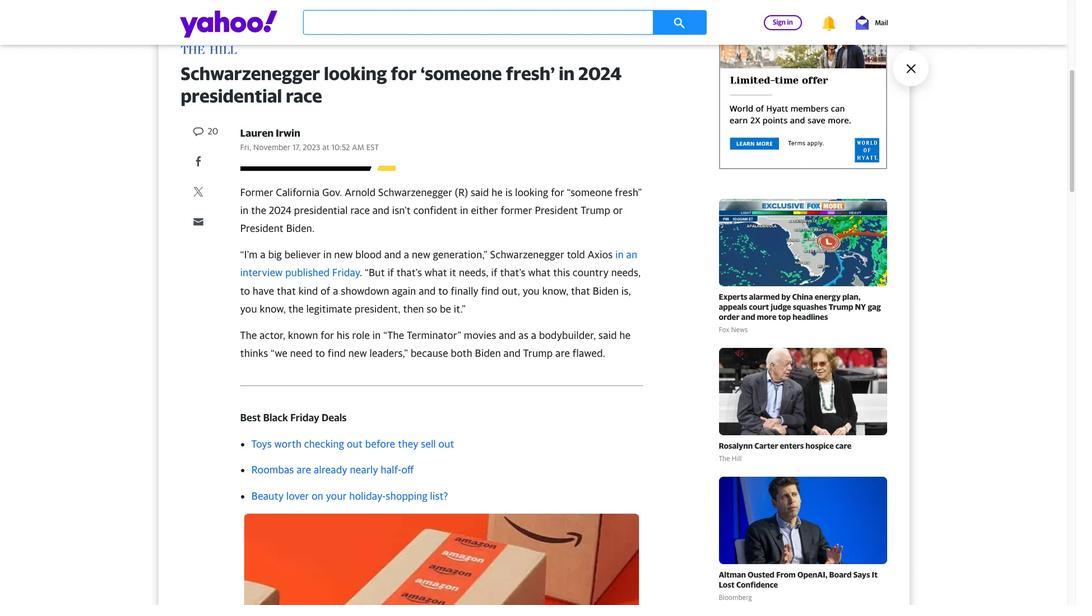 Task type: vqa. For each thing, say whether or not it's contained in the screenshot.
Fantasy
no



Task type: locate. For each thing, give the bounding box(es) containing it.
toys worth checking out before they sell out link
[[251, 438, 454, 450]]

that down country at the right
[[571, 285, 590, 297]]

1 horizontal spatial schwarzenegger
[[378, 186, 452, 198]]

1 horizontal spatial for
[[391, 63, 417, 84]]

1 horizontal spatial biden
[[593, 285, 619, 297]]

1 vertical spatial the
[[719, 455, 730, 463]]

beauty lover on your holiday-shopping list?
[[251, 491, 448, 502]]

he left is
[[492, 186, 503, 198]]

1 horizontal spatial race
[[350, 205, 370, 216]]

in inside in an interview published friday
[[615, 249, 624, 261]]

president,
[[355, 303, 401, 315]]

find
[[481, 285, 499, 297], [328, 348, 346, 360]]

1 that from the left
[[277, 285, 296, 297]]

the hill image
[[181, 44, 237, 56]]

1 horizontal spatial the
[[288, 303, 304, 315]]

1 vertical spatial 2024
[[269, 205, 291, 216]]

and left as
[[499, 330, 516, 341]]

believer
[[284, 249, 321, 261]]

presidential
[[181, 85, 282, 106], [294, 205, 348, 216]]

are inside the actor, known for his role in "the terminator" movies and as a bodybuilder, said he thinks "we need to find new leaders," because both biden and trump are flawed.
[[555, 348, 570, 360]]

a right of
[[333, 285, 338, 297]]

court
[[749, 302, 769, 312]]

list?
[[430, 491, 448, 502]]

2 horizontal spatial schwarzenegger
[[490, 249, 564, 261]]

"someone
[[567, 186, 612, 198]]

1 horizontal spatial presidential
[[294, 205, 348, 216]]

0 horizontal spatial what
[[425, 267, 447, 279]]

race down "arnold"
[[350, 205, 370, 216]]

find left out,
[[481, 285, 499, 297]]

november
[[253, 142, 291, 152]]

1 horizontal spatial you
[[523, 285, 540, 297]]

0 vertical spatial advertisement region
[[262, 0, 806, 7]]

the down kind at top
[[288, 303, 304, 315]]

0 horizontal spatial presidential
[[181, 85, 282, 106]]

1 vertical spatial looking
[[515, 186, 548, 198]]

generation,"
[[433, 249, 488, 261]]

in left an on the top
[[615, 249, 624, 261]]

in right fresh'
[[559, 63, 575, 84]]

that's up 'again'
[[397, 267, 422, 279]]

1 horizontal spatial what
[[528, 267, 551, 279]]

and down as
[[504, 348, 521, 360]]

0 horizontal spatial find
[[328, 348, 346, 360]]

0 vertical spatial friday
[[332, 267, 360, 279]]

2 vertical spatial trump
[[523, 348, 553, 360]]

toolbar containing sign in
[[746, 13, 888, 31]]

rosalynn carter enters hospice care link
[[719, 441, 887, 451]]

out right the sell
[[439, 438, 454, 450]]

said inside former california gov. arnold schwarzenegger (r) said he is looking for "someone fresh" in the 2024 presidential race and isn't confident in either former president trump or president biden.
[[471, 186, 489, 198]]

you right out,
[[523, 285, 540, 297]]

race inside schwarzenegger looking for 'someone fresh' in 2024 presidential race
[[286, 85, 322, 106]]

race
[[286, 85, 322, 106], [350, 205, 370, 216]]

sign
[[773, 18, 786, 26]]

that's up out,
[[500, 267, 526, 279]]

what left this at the top
[[528, 267, 551, 279]]

0 horizontal spatial needs,
[[459, 267, 488, 279]]

hill
[[732, 455, 742, 463]]

ousted
[[748, 570, 775, 580]]

0 horizontal spatial looking
[[324, 63, 387, 84]]

carter
[[755, 441, 778, 451]]

1 vertical spatial for
[[551, 186, 564, 198]]

1 vertical spatial trump
[[829, 302, 853, 312]]

1 vertical spatial you
[[240, 303, 257, 315]]

presidential up 20
[[181, 85, 282, 106]]

new!
[[690, 10, 707, 19]]

president down "someone
[[535, 205, 578, 216]]

the
[[240, 330, 257, 341], [719, 455, 730, 463]]

lauren
[[240, 127, 274, 139]]

in inside schwarzenegger looking for 'someone fresh' in 2024 presidential race
[[559, 63, 575, 84]]

to up be
[[438, 285, 448, 297]]

presidential down gov.
[[294, 205, 348, 216]]

0 horizontal spatial the
[[240, 330, 257, 341]]

0 vertical spatial the
[[251, 205, 266, 216]]

former california gov. arnold schwarzenegger (r) said he is looking for "someone fresh" in the 2024 presidential race and isn't confident in either former president trump or president biden.
[[240, 186, 642, 234]]

trump down as
[[523, 348, 553, 360]]

an
[[626, 249, 637, 261]]

0 horizontal spatial schwarzenegger
[[181, 63, 320, 84]]

0 horizontal spatial if
[[388, 267, 394, 279]]

a inside the actor, known for his role in "the terminator" movies and as a bodybuilder, said he thinks "we need to find new leaders," because both biden and trump are flawed.
[[531, 330, 536, 341]]

1 horizontal spatial that's
[[500, 267, 526, 279]]

in down the "former"
[[240, 205, 248, 216]]

said up flawed.
[[599, 330, 617, 341]]

2023
[[303, 142, 320, 152]]

new left blood
[[334, 249, 353, 261]]

1 if from the left
[[388, 267, 394, 279]]

2 vertical spatial for
[[321, 330, 334, 341]]

1 vertical spatial know,
[[260, 303, 286, 315]]

1 vertical spatial schwarzenegger
[[378, 186, 452, 198]]

out left the before
[[347, 438, 363, 450]]

his
[[337, 330, 350, 341]]

roombas are already nearly half-off
[[251, 464, 414, 476]]

more
[[757, 312, 777, 322]]

0 vertical spatial he
[[492, 186, 503, 198]]

schwarzenegger looking for 'someone fresh' in 2024 presidential race article
[[181, 43, 699, 605]]

the up thinks
[[240, 330, 257, 341]]

actor,
[[260, 330, 285, 341]]

role
[[352, 330, 370, 341]]

and left isn't at the left of the page
[[373, 205, 390, 216]]

17,
[[293, 142, 301, 152]]

0 vertical spatial race
[[286, 85, 322, 106]]

1 horizontal spatial to
[[315, 348, 325, 360]]

a inside . "but if that's what it needs, if that's what this country needs, to have that kind of a showdown again and to finally find out, you know, that biden is, you know, the legitimate president, then so be it."
[[333, 285, 338, 297]]

schwarzenegger up isn't at the left of the page
[[378, 186, 452, 198]]

0 vertical spatial for
[[391, 63, 417, 84]]

race inside former california gov. arnold schwarzenegger (r) said he is looking for "someone fresh" in the 2024 presidential race and isn't confident in either former president trump or president biden.
[[350, 205, 370, 216]]

needs, up finally
[[459, 267, 488, 279]]

est
[[366, 142, 379, 152]]

1 vertical spatial the
[[288, 303, 304, 315]]

0 horizontal spatial 2024
[[269, 205, 291, 216]]

said right (r)
[[471, 186, 489, 198]]

in right 'sign'
[[787, 18, 793, 26]]

1 horizontal spatial trump
[[581, 205, 610, 216]]

2024 inside former california gov. arnold schwarzenegger (r) said he is looking for "someone fresh" in the 2024 presidential race and isn't confident in either former president trump or president biden.
[[269, 205, 291, 216]]

0 horizontal spatial the
[[251, 205, 266, 216]]

and up so
[[419, 285, 436, 297]]

schwarzenegger
[[181, 63, 320, 84], [378, 186, 452, 198], [490, 249, 564, 261]]

in inside the actor, known for his role in "the terminator" movies and as a bodybuilder, said he thinks "we need to find new leaders," because both biden and trump are flawed.
[[372, 330, 381, 341]]

what left it
[[425, 267, 447, 279]]

advertisement region
[[262, 0, 806, 7], [719, 29, 887, 169]]

toolbar
[[746, 13, 888, 31]]

1 horizontal spatial 2024
[[579, 63, 622, 84]]

2 what from the left
[[528, 267, 551, 279]]

0 horizontal spatial are
[[297, 464, 311, 476]]

from
[[776, 570, 796, 580]]

news
[[731, 326, 748, 334]]

0 horizontal spatial said
[[471, 186, 489, 198]]

he
[[492, 186, 503, 198], [620, 330, 631, 341]]

0 vertical spatial looking
[[324, 63, 387, 84]]

0 horizontal spatial president
[[240, 223, 284, 234]]

to right need
[[315, 348, 325, 360]]

the left hill
[[719, 455, 730, 463]]

0 vertical spatial trump
[[581, 205, 610, 216]]

order
[[719, 312, 740, 322]]

2 out from the left
[[439, 438, 454, 450]]

looking inside schwarzenegger looking for 'someone fresh' in 2024 presidential race
[[324, 63, 387, 84]]

0 vertical spatial presidential
[[181, 85, 282, 106]]

looking
[[324, 63, 387, 84], [515, 186, 548, 198]]

1 horizontal spatial know,
[[542, 285, 568, 297]]

2 horizontal spatial trump
[[829, 302, 853, 312]]

1 horizontal spatial that
[[571, 285, 590, 297]]

0 vertical spatial find
[[481, 285, 499, 297]]

friday right black
[[290, 412, 319, 424]]

'someone
[[420, 63, 502, 84]]

0 vertical spatial the
[[240, 330, 257, 341]]

1 vertical spatial said
[[599, 330, 617, 341]]

1 horizontal spatial he
[[620, 330, 631, 341]]

and inside former california gov. arnold schwarzenegger (r) said he is looking for "someone fresh" in the 2024 presidential race and isn't confident in either former president trump or president biden.
[[373, 205, 390, 216]]

1 vertical spatial he
[[620, 330, 631, 341]]

0 horizontal spatial you
[[240, 303, 257, 315]]

friday up showdown
[[332, 267, 360, 279]]

0 horizontal spatial out
[[347, 438, 363, 450]]

in right role
[[372, 330, 381, 341]]

know, down have
[[260, 303, 286, 315]]

1 horizontal spatial looking
[[515, 186, 548, 198]]

president up "i'm
[[240, 223, 284, 234]]

know, down this at the top
[[542, 285, 568, 297]]

trump down "someone
[[581, 205, 610, 216]]

0 horizontal spatial trump
[[523, 348, 553, 360]]

experts alarmed by china energy plan, appeals court judge squashes trump ny gag order and more top headlines link
[[719, 292, 887, 322]]

lover
[[286, 491, 309, 502]]

biden down 'movies'
[[475, 348, 501, 360]]

axios
[[588, 249, 613, 261]]

rosalynn carter enters hospice care the hill
[[719, 441, 852, 463]]

0 horizontal spatial that's
[[397, 267, 422, 279]]

new down role
[[348, 348, 367, 360]]

finally
[[451, 285, 479, 297]]

arnold
[[345, 186, 376, 198]]

0 horizontal spatial he
[[492, 186, 503, 198]]

lost
[[719, 580, 735, 590]]

0 horizontal spatial race
[[286, 85, 322, 106]]

presidential inside schwarzenegger looking for 'someone fresh' in 2024 presidential race
[[181, 85, 282, 106]]

race up irwin
[[286, 85, 322, 106]]

trump inside experts alarmed by china energy plan, appeals court judge squashes trump ny gag order and more top headlines fox news
[[829, 302, 853, 312]]

rosalynn
[[719, 441, 753, 451]]

"we
[[271, 348, 288, 360]]

in right believer
[[323, 249, 332, 261]]

irwin
[[276, 127, 300, 139]]

known
[[288, 330, 318, 341]]

fox
[[719, 326, 730, 334]]

both
[[451, 348, 472, 360]]

half-
[[381, 464, 401, 476]]

biden inside the actor, known for his role in "the terminator" movies and as a bodybuilder, said he thinks "we need to find new leaders," because both biden and trump are flawed.
[[475, 348, 501, 360]]

1 horizontal spatial find
[[481, 285, 499, 297]]

so
[[427, 303, 437, 315]]

worth
[[274, 438, 302, 450]]

find down "his" at the left bottom
[[328, 348, 346, 360]]

fri,
[[240, 142, 251, 152]]

1 vertical spatial presidential
[[294, 205, 348, 216]]

a
[[260, 249, 266, 261], [404, 249, 409, 261], [333, 285, 338, 297], [531, 330, 536, 341]]

new left generation,"
[[412, 249, 430, 261]]

20
[[208, 125, 218, 137]]

big
[[268, 249, 282, 261]]

1 horizontal spatial are
[[555, 348, 570, 360]]

on
[[312, 491, 323, 502]]

of
[[321, 285, 330, 297]]

biden
[[593, 285, 619, 297], [475, 348, 501, 360]]

0 horizontal spatial biden
[[475, 348, 501, 360]]

0 horizontal spatial know,
[[260, 303, 286, 315]]

if right it
[[491, 267, 498, 279]]

top
[[778, 312, 791, 322]]

new
[[334, 249, 353, 261], [412, 249, 430, 261], [348, 348, 367, 360]]

Search query text field
[[303, 10, 690, 35]]

1 horizontal spatial friday
[[332, 267, 360, 279]]

off
[[401, 464, 414, 476]]

needs, up is,
[[611, 267, 641, 279]]

1 vertical spatial president
[[240, 223, 284, 234]]

1 horizontal spatial out
[[439, 438, 454, 450]]

for inside former california gov. arnold schwarzenegger (r) said he is looking for "someone fresh" in the 2024 presidential race and isn't confident in either former president trump or president biden.
[[551, 186, 564, 198]]

2 vertical spatial schwarzenegger
[[490, 249, 564, 261]]

0 vertical spatial schwarzenegger
[[181, 63, 320, 84]]

0 vertical spatial 2024
[[579, 63, 622, 84]]

energy
[[815, 292, 841, 302]]

1 vertical spatial find
[[328, 348, 346, 360]]

1 vertical spatial biden
[[475, 348, 501, 360]]

1 horizontal spatial if
[[491, 267, 498, 279]]

you down have
[[240, 303, 257, 315]]

trump down plan,
[[829, 302, 853, 312]]

schwarzenegger down the hill image
[[181, 63, 320, 84]]

are left already
[[297, 464, 311, 476]]

a right as
[[531, 330, 536, 341]]

mail
[[875, 18, 888, 27]]

confidence
[[736, 580, 778, 590]]

lauren irwin fri, november 17, 2023 at 10:52 am est
[[240, 127, 379, 152]]

what
[[425, 267, 447, 279], [528, 267, 551, 279]]

and inside . "but if that's what it needs, if that's what this country needs, to have that kind of a showdown again and to finally find out, you know, that biden is, you know, the legitimate president, then so be it."
[[419, 285, 436, 297]]

0 vertical spatial are
[[555, 348, 570, 360]]

toys worth checking out before they sell out
[[251, 438, 454, 450]]

schwarzenegger up this at the top
[[490, 249, 564, 261]]

for inside the actor, known for his role in "the terminator" movies and as a bodybuilder, said he thinks "we need to find new leaders," because both biden and trump are flawed.
[[321, 330, 334, 341]]

and down court
[[741, 312, 755, 322]]

0 vertical spatial president
[[535, 205, 578, 216]]

biden inside . "but if that's what it needs, if that's what this country needs, to have that kind of a showdown again and to finally find out, you know, that biden is, you know, the legitimate president, then so be it."
[[593, 285, 619, 297]]

enters
[[780, 441, 804, 451]]

beauty
[[251, 491, 284, 502]]

trump
[[581, 205, 610, 216], [829, 302, 853, 312], [523, 348, 553, 360]]

if right "but
[[388, 267, 394, 279]]

0 horizontal spatial that
[[277, 285, 296, 297]]

1 horizontal spatial needs,
[[611, 267, 641, 279]]

0 vertical spatial said
[[471, 186, 489, 198]]

he down is,
[[620, 330, 631, 341]]

experts
[[719, 292, 748, 302]]

1 horizontal spatial said
[[599, 330, 617, 341]]

0 vertical spatial biden
[[593, 285, 619, 297]]

blood
[[355, 249, 382, 261]]

to left have
[[240, 285, 250, 297]]

isn't
[[392, 205, 411, 216]]

the down the "former"
[[251, 205, 266, 216]]

2 horizontal spatial for
[[551, 186, 564, 198]]

that left kind at top
[[277, 285, 296, 297]]

new inside the actor, known for his role in "the terminator" movies and as a bodybuilder, said he thinks "we need to find new leaders," because both biden and trump are flawed.
[[348, 348, 367, 360]]

0 horizontal spatial for
[[321, 330, 334, 341]]

1 vertical spatial race
[[350, 205, 370, 216]]

fresh'
[[506, 63, 555, 84]]

biden left is,
[[593, 285, 619, 297]]

1 vertical spatial advertisement region
[[719, 29, 887, 169]]

flawed.
[[573, 348, 605, 360]]

are down "bodybuilder,"
[[555, 348, 570, 360]]

looking inside former california gov. arnold schwarzenegger (r) said he is looking for "someone fresh" in the 2024 presidential race and isn't confident in either former president trump or president biden.
[[515, 186, 548, 198]]

1 horizontal spatial the
[[719, 455, 730, 463]]

1 vertical spatial friday
[[290, 412, 319, 424]]



Task type: describe. For each thing, give the bounding box(es) containing it.
country
[[573, 267, 609, 279]]

judge
[[771, 302, 791, 312]]

as
[[519, 330, 528, 341]]

it
[[450, 267, 456, 279]]

told
[[567, 249, 585, 261]]

former
[[240, 186, 273, 198]]

at
[[322, 142, 330, 152]]

or
[[613, 205, 623, 216]]

shopping
[[386, 491, 427, 502]]

to inside the actor, known for his role in "the terminator" movies and as a bodybuilder, said he thinks "we need to find new leaders," because both biden and trump are flawed.
[[315, 348, 325, 360]]

find inside . "but if that's what it needs, if that's what this country needs, to have that kind of a showdown again and to finally find out, you know, that biden is, you know, the legitimate president, then so be it."
[[481, 285, 499, 297]]

"the
[[383, 330, 404, 341]]

he inside the actor, known for his role in "the terminator" movies and as a bodybuilder, said he thinks "we need to find new leaders," because both biden and trump are flawed.
[[620, 330, 631, 341]]

schwarzenegger inside schwarzenegger looking for 'someone fresh' in 2024 presidential race
[[181, 63, 320, 84]]

have
[[253, 285, 274, 297]]

trump inside former california gov. arnold schwarzenegger (r) said he is looking for "someone fresh" in the 2024 presidential race and isn't confident in either former president trump or president biden.
[[581, 205, 610, 216]]

find inside the actor, known for his role in "the terminator" movies and as a bodybuilder, said he thinks "we need to find new leaders," because both biden and trump are flawed.
[[328, 348, 346, 360]]

plan,
[[843, 292, 861, 302]]

out,
[[502, 285, 520, 297]]

this
[[553, 267, 570, 279]]

altman ousted from openai, board says it lost confidence link
[[719, 570, 887, 590]]

1 horizontal spatial president
[[535, 205, 578, 216]]

is
[[505, 186, 513, 198]]

10:52
[[332, 142, 350, 152]]

leaders,"
[[370, 348, 408, 360]]

the inside the actor, known for his role in "the terminator" movies and as a bodybuilder, said he thinks "we need to find new leaders," because both biden and trump are flawed.
[[240, 330, 257, 341]]

bloomberg
[[719, 594, 752, 602]]

2024 inside schwarzenegger looking for 'someone fresh' in 2024 presidential race
[[579, 63, 622, 84]]

. "but if that's what it needs, if that's what this country needs, to have that kind of a showdown again and to finally find out, you know, that biden is, you know, the legitimate president, then so be it."
[[240, 267, 641, 315]]

squashes
[[793, 302, 827, 312]]

interview
[[240, 267, 283, 279]]

1 needs, from the left
[[459, 267, 488, 279]]

1 out from the left
[[347, 438, 363, 450]]

2 needs, from the left
[[611, 267, 641, 279]]

he inside former california gov. arnold schwarzenegger (r) said he is looking for "someone fresh" in the 2024 presidential race and isn't confident in either former president trump or president biden.
[[492, 186, 503, 198]]

nearly
[[350, 464, 378, 476]]

ny
[[855, 302, 866, 312]]

deals
[[322, 412, 347, 424]]

be
[[440, 303, 451, 315]]

gov.
[[322, 186, 342, 198]]

is,
[[621, 285, 631, 297]]

a up 'again'
[[404, 249, 409, 261]]

then
[[403, 303, 424, 315]]

roombas are already nearly half-off link
[[251, 464, 414, 476]]

for inside schwarzenegger looking for 'someone fresh' in 2024 presidential race
[[391, 63, 417, 84]]

2 that from the left
[[571, 285, 590, 297]]

and right blood
[[384, 249, 401, 261]]

kind
[[299, 285, 318, 297]]

"i'm a big believer in new blood and a new generation," schwarzenegger told axios
[[240, 249, 615, 261]]

openai,
[[797, 570, 828, 580]]

says
[[853, 570, 870, 580]]

1 what from the left
[[425, 267, 447, 279]]

2 if from the left
[[491, 267, 498, 279]]

0 horizontal spatial to
[[240, 285, 250, 297]]

the inside . "but if that's what it needs, if that's what this country needs, to have that kind of a showdown again and to finally find out, you know, that biden is, you know, the legitimate president, then so be it."
[[288, 303, 304, 315]]

sign in
[[773, 18, 793, 26]]

toys
[[251, 438, 272, 450]]

1 that's from the left
[[397, 267, 422, 279]]

the inside former california gov. arnold schwarzenegger (r) said he is looking for "someone fresh" in the 2024 presidential race and isn't confident in either former president trump or president biden.
[[251, 205, 266, 216]]

fresh"
[[615, 186, 642, 198]]

experts alarmed by china energy plan, appeals court judge squashes trump ny gag order and more top headlines fox news
[[719, 292, 881, 334]]

appeals
[[719, 302, 747, 312]]

former
[[501, 205, 532, 216]]

0 vertical spatial you
[[523, 285, 540, 297]]

1 vertical spatial are
[[297, 464, 311, 476]]

it
[[872, 570, 878, 580]]

either
[[471, 205, 498, 216]]

schwarzenegger inside former california gov. arnold schwarzenegger (r) said he is looking for "someone fresh" in the 2024 presidential race and isn't confident in either former president trump or president biden.
[[378, 186, 452, 198]]

alarmed
[[749, 292, 780, 302]]

presidential inside former california gov. arnold schwarzenegger (r) said he is looking for "someone fresh" in the 2024 presidential race and isn't confident in either former president trump or president biden.
[[294, 205, 348, 216]]

china
[[792, 292, 813, 302]]

and inside experts alarmed by china energy plan, appeals court judge squashes trump ny gag order and more top headlines fox news
[[741, 312, 755, 322]]

biden.
[[286, 223, 315, 234]]

already
[[314, 464, 347, 476]]

sign in link
[[764, 15, 802, 30]]

holiday-
[[349, 491, 386, 502]]

0 horizontal spatial friday
[[290, 412, 319, 424]]

thinks
[[240, 348, 268, 360]]

the inside rosalynn carter enters hospice care the hill
[[719, 455, 730, 463]]

care
[[836, 441, 852, 451]]

in an interview published friday link
[[240, 249, 637, 279]]

gag
[[868, 302, 881, 312]]

friday inside in an interview published friday
[[332, 267, 360, 279]]

in down (r)
[[460, 205, 468, 216]]

"but
[[365, 267, 385, 279]]

need
[[290, 348, 313, 360]]

showdown
[[341, 285, 389, 297]]

0 vertical spatial know,
[[542, 285, 568, 297]]

board
[[829, 570, 852, 580]]

headlines
[[793, 312, 828, 322]]

said inside the actor, known for his role in "the terminator" movies and as a bodybuilder, said he thinks "we need to find new leaders," because both biden and trump are flawed.
[[599, 330, 617, 341]]

mail link
[[856, 15, 888, 29]]

published
[[285, 267, 330, 279]]

New! search field
[[303, 10, 707, 35]]

altman
[[719, 570, 746, 580]]

black
[[263, 412, 288, 424]]

"i'm
[[240, 249, 258, 261]]

a left the big
[[260, 249, 266, 261]]

the actor, known for his role in "the terminator" movies and as a bodybuilder, said he thinks "we need to find new leaders," because both biden and trump are flawed.
[[240, 330, 631, 360]]

2 that's from the left
[[500, 267, 526, 279]]

california
[[276, 186, 320, 198]]

trump inside the actor, known for his role in "the terminator" movies and as a bodybuilder, said he thinks "we need to find new leaders," because both biden and trump are flawed.
[[523, 348, 553, 360]]

in an interview published friday
[[240, 249, 637, 279]]

2 horizontal spatial to
[[438, 285, 448, 297]]

schwarzenegger looking for 'someone fresh' in 2024 presidential race
[[181, 63, 622, 106]]

by
[[782, 292, 791, 302]]

sell
[[421, 438, 436, 450]]

20 link
[[192, 125, 218, 139]]



